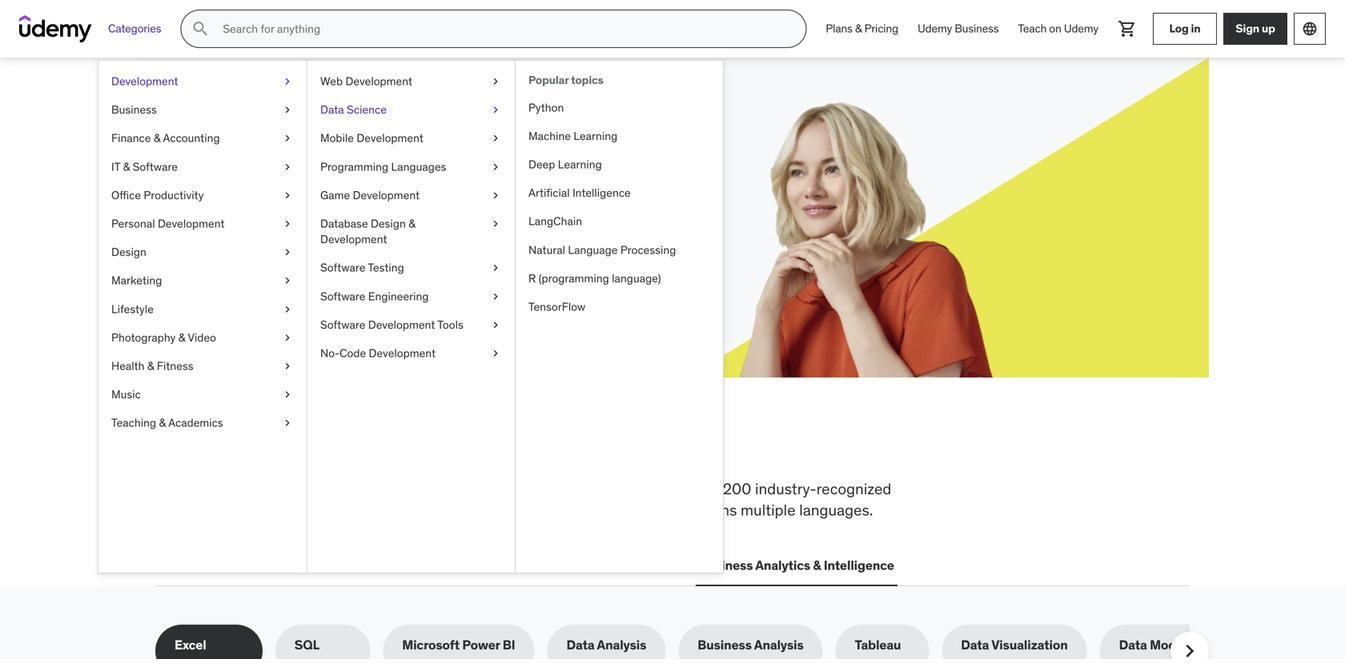Task type: locate. For each thing, give the bounding box(es) containing it.
machine learning
[[528, 129, 618, 143]]

0 vertical spatial intelligence
[[572, 186, 631, 200]]

well-
[[395, 501, 428, 520]]

the
[[208, 427, 259, 468]]

web development for web development button
[[159, 558, 268, 574]]

intelligence inside artificial intelligence link
[[572, 186, 631, 200]]

0 horizontal spatial it
[[111, 160, 120, 174]]

1 horizontal spatial udemy
[[1064, 21, 1098, 36]]

1 horizontal spatial in
[[1191, 21, 1201, 36]]

productivity
[[144, 188, 204, 202]]

music link
[[98, 381, 307, 409]]

xsmall image inside teaching & academics link
[[281, 416, 294, 431]]

1 vertical spatial for
[[668, 480, 687, 499]]

mobile
[[320, 131, 354, 145]]

xsmall image for photography & video
[[281, 330, 294, 346]]

0 horizontal spatial udemy
[[918, 21, 952, 36]]

on
[[1049, 21, 1061, 36]]

data
[[320, 103, 344, 117], [487, 558, 515, 574], [566, 637, 594, 654], [961, 637, 989, 654], [1119, 637, 1147, 654]]

xsmall image for no-code development
[[489, 346, 502, 362]]

xsmall image inside design link
[[281, 245, 294, 260]]

science up mobile development
[[347, 103, 387, 117]]

business for business analytics & intelligence
[[699, 558, 753, 574]]

xsmall image inside software testing link
[[489, 260, 502, 276]]

place
[[605, 427, 688, 468]]

topic filters element
[[155, 625, 1225, 660]]

critical
[[220, 480, 265, 499]]

xsmall image inside data science "link"
[[489, 102, 502, 118]]

web development up data science "link" in the top of the page
[[320, 74, 412, 88]]

communication
[[585, 558, 680, 574]]

python link
[[516, 94, 723, 122]]

office productivity
[[111, 188, 204, 202]]

game development
[[320, 188, 420, 202]]

1 horizontal spatial it
[[287, 558, 298, 574]]

& inside teaching & academics link
[[159, 416, 166, 430]]

0 horizontal spatial science
[[347, 103, 387, 117]]

udemy right on
[[1064, 21, 1098, 36]]

web development down "certifications,"
[[159, 558, 268, 574]]

1 vertical spatial intelligence
[[824, 558, 894, 574]]

skills
[[265, 427, 352, 468], [343, 480, 377, 499]]

1 vertical spatial it
[[287, 558, 298, 574]]

it up office
[[111, 160, 120, 174]]

1 vertical spatial data science
[[487, 558, 565, 574]]

in right log
[[1191, 21, 1201, 36]]

it
[[111, 160, 120, 174], [287, 558, 298, 574]]

1 vertical spatial science
[[518, 558, 565, 574]]

1 vertical spatial web
[[159, 558, 186, 574]]

xsmall image inside development link
[[281, 74, 294, 89]]

excel
[[175, 637, 206, 654]]

languages.
[[799, 501, 873, 520]]

1 vertical spatial your
[[259, 167, 284, 183]]

xsmall image
[[281, 74, 294, 89], [489, 74, 502, 89], [489, 102, 502, 118], [281, 159, 294, 175], [489, 159, 502, 175], [281, 245, 294, 260], [281, 273, 294, 289], [489, 317, 502, 333], [281, 330, 294, 346], [489, 346, 502, 362], [281, 387, 294, 403]]

& inside "plans & pricing" link
[[855, 21, 862, 36]]

in
[[1191, 21, 1201, 36], [504, 427, 535, 468]]

data science inside button
[[487, 558, 565, 574]]

programming languages
[[320, 160, 446, 174]]

software engineering link
[[307, 282, 515, 311]]

deep learning link
[[516, 151, 723, 179]]

data science inside "link"
[[320, 103, 387, 117]]

no-
[[320, 346, 339, 361]]

development
[[111, 74, 178, 88], [345, 74, 412, 88], [357, 131, 423, 145], [353, 188, 420, 202], [158, 217, 225, 231], [320, 232, 387, 247], [368, 318, 435, 332], [369, 346, 436, 361], [188, 558, 268, 574]]

science inside data science button
[[518, 558, 565, 574]]

xsmall image inside web development link
[[489, 74, 502, 89]]

it for it & software
[[111, 160, 120, 174]]

business inside topic filters "element"
[[698, 637, 752, 654]]

& right finance
[[154, 131, 160, 145]]

0 horizontal spatial web development
[[159, 558, 268, 574]]

web down "certifications,"
[[159, 558, 186, 574]]

software up software engineering
[[320, 261, 365, 275]]

development down "engineering"
[[368, 318, 435, 332]]

need
[[421, 427, 498, 468]]

1 vertical spatial design
[[111, 245, 146, 259]]

python
[[528, 100, 564, 115]]

development down office productivity link
[[158, 217, 225, 231]]

data science up mobile
[[320, 103, 387, 117]]

science for data science "link" in the top of the page
[[347, 103, 387, 117]]

200
[[723, 480, 751, 499]]

r (programming language) link
[[516, 264, 723, 293]]

0 vertical spatial web
[[320, 74, 343, 88]]

topics,
[[462, 480, 508, 499]]

lifestyle
[[111, 302, 154, 316]]

2 analysis from the left
[[754, 637, 804, 654]]

1 vertical spatial skills
[[343, 480, 377, 499]]

0 horizontal spatial in
[[504, 427, 535, 468]]

learning down "python" link
[[574, 129, 618, 143]]

xsmall image inside programming languages link
[[489, 159, 502, 175]]

xsmall image inside business link
[[281, 102, 294, 118]]

0 vertical spatial learning
[[574, 129, 618, 143]]

mobile development
[[320, 131, 423, 145]]

xsmall image inside it & software link
[[281, 159, 294, 175]]

& inside business analytics & intelligence button
[[813, 558, 821, 574]]

xsmall image inside office productivity link
[[281, 188, 294, 203]]

web up mobile
[[320, 74, 343, 88]]

finance & accounting link
[[98, 124, 307, 153]]

business
[[955, 21, 999, 36], [111, 103, 157, 117], [699, 558, 753, 574], [698, 637, 752, 654]]

certifications
[[301, 558, 382, 574]]

langchain
[[528, 214, 582, 229]]

xsmall image inside marketing link
[[281, 273, 294, 289]]

multiple
[[741, 501, 796, 520]]

data science down the professional
[[487, 558, 565, 574]]

r
[[528, 271, 536, 286]]

xsmall image inside photography & video link
[[281, 330, 294, 346]]

1 horizontal spatial for
[[668, 480, 687, 499]]

& inside it & software link
[[123, 160, 130, 174]]

for up and
[[668, 480, 687, 499]]

xsmall image inside "game development" link
[[489, 188, 502, 203]]

it inside it & software link
[[111, 160, 120, 174]]

0 vertical spatial data science
[[320, 103, 387, 117]]

web development inside button
[[159, 558, 268, 574]]

& up office
[[123, 160, 130, 174]]

xsmall image inside personal development link
[[281, 216, 294, 232]]

development down database
[[320, 232, 387, 247]]

power
[[462, 637, 500, 654]]

0 horizontal spatial web
[[159, 558, 186, 574]]

xsmall image inside health & fitness link
[[281, 359, 294, 374]]

& left video
[[178, 331, 185, 345]]

xsmall image for personal development
[[281, 216, 294, 232]]

0 horizontal spatial analysis
[[597, 637, 646, 654]]

data inside button
[[487, 558, 515, 574]]

& right plans
[[855, 21, 862, 36]]

xsmall image inside the finance & accounting link
[[281, 131, 294, 146]]

data analysis
[[566, 637, 646, 654]]

teaching
[[111, 416, 156, 430]]

0 horizontal spatial design
[[111, 245, 146, 259]]

to
[[380, 480, 394, 499]]

development down "certifications,"
[[188, 558, 268, 574]]

programming languages link
[[307, 153, 515, 181]]

1 vertical spatial learning
[[558, 157, 602, 172]]

artificial intelligence link
[[516, 179, 723, 207]]

xsmall image inside software engineering link
[[489, 289, 502, 305]]

it & software
[[111, 160, 178, 174]]

1 horizontal spatial analysis
[[754, 637, 804, 654]]

learning up artificial intelligence
[[558, 157, 602, 172]]

& right health
[[147, 359, 154, 373]]

leadership button
[[398, 547, 471, 585]]

personal development
[[111, 217, 225, 231]]

data down the professional
[[487, 558, 515, 574]]

for up potential
[[290, 127, 327, 161]]

0 vertical spatial it
[[111, 160, 120, 174]]

1 horizontal spatial data science
[[487, 558, 565, 574]]

xsmall image for development
[[281, 74, 294, 89]]

(programming
[[539, 271, 609, 286]]

xsmall image for health & fitness
[[281, 359, 294, 374]]

software for software development tools
[[320, 318, 365, 332]]

0 vertical spatial in
[[1191, 21, 1201, 36]]

development up programming languages at the top left of page
[[357, 131, 423, 145]]

science for data science button
[[518, 558, 565, 574]]

software down software testing
[[320, 289, 365, 304]]

in up including
[[504, 427, 535, 468]]

topics
[[571, 73, 603, 87]]

one
[[541, 427, 599, 468]]

analysis for data analysis
[[597, 637, 646, 654]]

accounting
[[163, 131, 220, 145]]

data left modeling
[[1119, 637, 1147, 654]]

development down course. on the left
[[353, 188, 420, 202]]

skills
[[213, 127, 285, 161]]

science inside data science "link"
[[347, 103, 387, 117]]

0 vertical spatial skills
[[265, 427, 352, 468]]

science down the professional
[[518, 558, 565, 574]]

intelligence down the deep learning link on the top
[[572, 186, 631, 200]]

xsmall image for office productivity
[[281, 188, 294, 203]]

xsmall image inside software development tools link
[[489, 317, 502, 333]]

machine
[[528, 129, 571, 143]]

artificial
[[528, 186, 570, 200]]

xsmall image inside the mobile development link
[[489, 131, 502, 146]]

code
[[339, 346, 366, 361]]

intelligence
[[572, 186, 631, 200], [824, 558, 894, 574]]

0 vertical spatial science
[[347, 103, 387, 117]]

1 horizontal spatial intelligence
[[824, 558, 894, 574]]

learning
[[574, 129, 618, 143], [558, 157, 602, 172]]

1 horizontal spatial design
[[371, 217, 406, 231]]

business inside business link
[[111, 103, 157, 117]]

0 vertical spatial web development
[[320, 74, 412, 88]]

xsmall image for software development tools
[[489, 317, 502, 333]]

web inside button
[[159, 558, 186, 574]]

game
[[320, 188, 350, 202]]

through
[[255, 185, 300, 201]]

design down personal at left
[[111, 245, 146, 259]]

xsmall image
[[281, 102, 294, 118], [281, 131, 294, 146], [489, 131, 502, 146], [281, 188, 294, 203], [489, 188, 502, 203], [281, 216, 294, 232], [489, 216, 502, 232], [489, 260, 502, 276], [489, 289, 502, 305], [281, 302, 294, 317], [281, 359, 294, 374], [281, 416, 294, 431]]

& inside the finance & accounting link
[[154, 131, 160, 145]]

submit search image
[[191, 19, 210, 38]]

machine learning link
[[516, 122, 723, 151]]

design down game development at the top
[[371, 217, 406, 231]]

for
[[290, 127, 327, 161], [668, 480, 687, 499]]

languages
[[391, 160, 446, 174]]

xsmall image inside music link
[[281, 387, 294, 403]]

0 horizontal spatial intelligence
[[572, 186, 631, 200]]

it certifications button
[[284, 547, 385, 585]]

Search for anything text field
[[220, 15, 786, 42]]

2 udemy from the left
[[1064, 21, 1098, 36]]

xsmall image for it & software
[[281, 159, 294, 175]]

xsmall image inside lifestyle link
[[281, 302, 294, 317]]

development for the mobile development link
[[357, 131, 423, 145]]

design inside design link
[[111, 245, 146, 259]]

development inside button
[[188, 558, 268, 574]]

development down categories dropdown button on the top of the page
[[111, 74, 178, 88]]

teaching & academics
[[111, 416, 223, 430]]

xsmall image inside database design & development link
[[489, 216, 502, 232]]

& right teaching
[[159, 416, 166, 430]]

1 horizontal spatial web development
[[320, 74, 412, 88]]

data up mobile
[[320, 103, 344, 117]]

business analytics & intelligence
[[699, 558, 894, 574]]

deep learning
[[528, 157, 602, 172]]

software testing
[[320, 261, 404, 275]]

udemy inside teach on udemy link
[[1064, 21, 1098, 36]]

all the skills you need in one place
[[155, 427, 688, 468]]

udemy inside udemy business link
[[918, 21, 952, 36]]

& down "game development" link
[[409, 217, 415, 231]]

intelligence down languages.
[[824, 558, 894, 574]]

1 horizontal spatial web
[[320, 74, 343, 88]]

design
[[371, 217, 406, 231], [111, 245, 146, 259]]

business inside business analytics & intelligence button
[[699, 558, 753, 574]]

natural
[[528, 243, 565, 257]]

business analytics & intelligence button
[[696, 547, 897, 585]]

it inside it certifications button
[[287, 558, 298, 574]]

& inside health & fitness link
[[147, 359, 154, 373]]

udemy business
[[918, 21, 999, 36]]

starting
[[423, 167, 469, 183]]

& right analytics
[[813, 558, 821, 574]]

& inside photography & video link
[[178, 331, 185, 345]]

0 vertical spatial for
[[290, 127, 327, 161]]

it left certifications
[[287, 558, 298, 574]]

1 horizontal spatial your
[[332, 127, 390, 161]]

1 udemy from the left
[[918, 21, 952, 36]]

skills up supports
[[343, 480, 377, 499]]

software up 'code'
[[320, 318, 365, 332]]

just
[[486, 167, 507, 183]]

1 analysis from the left
[[597, 637, 646, 654]]

0 horizontal spatial data science
[[320, 103, 387, 117]]

1 vertical spatial web development
[[159, 558, 268, 574]]

skills up workplace
[[265, 427, 352, 468]]

programming
[[320, 160, 388, 174]]

1 horizontal spatial science
[[518, 558, 565, 574]]

0 vertical spatial design
[[371, 217, 406, 231]]

lifestyle link
[[98, 295, 307, 324]]

xsmall image inside no-code development link
[[489, 346, 502, 362]]

0 horizontal spatial for
[[290, 127, 327, 161]]

development up data science "link" in the top of the page
[[345, 74, 412, 88]]

mobile development link
[[307, 124, 515, 153]]

udemy right pricing
[[918, 21, 952, 36]]

& for pricing
[[855, 21, 862, 36]]

data visualization
[[961, 637, 1068, 654]]

xsmall image for business
[[281, 102, 294, 118]]

content
[[612, 480, 664, 499]]

1 vertical spatial in
[[504, 427, 535, 468]]

software for software testing
[[320, 261, 365, 275]]

learning for deep learning
[[558, 157, 602, 172]]



Task type: describe. For each thing, give the bounding box(es) containing it.
spans
[[697, 501, 737, 520]]

next image
[[1177, 639, 1203, 660]]

dec
[[303, 185, 326, 201]]

15.
[[329, 185, 344, 201]]

popular topics
[[528, 73, 603, 87]]

business for business analysis
[[698, 637, 752, 654]]

teach on udemy
[[1018, 21, 1098, 36]]

potential
[[287, 167, 337, 183]]

deep
[[528, 157, 555, 172]]

& for academics
[[159, 416, 166, 430]]

marketing
[[111, 274, 162, 288]]

analysis for business analysis
[[754, 637, 804, 654]]

data left visualization
[[961, 637, 989, 654]]

photography & video link
[[98, 324, 307, 352]]

$12.99
[[213, 185, 252, 201]]

artificial intelligence
[[528, 186, 631, 200]]

certifications,
[[155, 501, 248, 520]]

data science link
[[307, 96, 515, 124]]

data inside "link"
[[320, 103, 344, 117]]

health & fitness
[[111, 359, 193, 373]]

xsmall image for game development
[[489, 188, 502, 203]]

finance
[[111, 131, 151, 145]]

data right bi
[[566, 637, 594, 654]]

engineering
[[368, 289, 429, 304]]

data science element
[[515, 61, 723, 573]]

software engineering
[[320, 289, 429, 304]]

teaching & academics link
[[98, 409, 307, 438]]

plans
[[826, 21, 852, 36]]

sql
[[294, 637, 319, 654]]

no-code development link
[[307, 339, 515, 368]]

modeling
[[1150, 637, 1206, 654]]

technical
[[397, 480, 459, 499]]

log in
[[1169, 21, 1201, 36]]

xsmall image for lifestyle
[[281, 302, 294, 317]]

teach on udemy link
[[1008, 10, 1108, 48]]

no-code development
[[320, 346, 436, 361]]

game development link
[[307, 181, 515, 210]]

r (programming language)
[[528, 271, 661, 286]]

intelligence inside business analytics & intelligence button
[[824, 558, 894, 574]]

covering critical workplace skills to technical topics, including prep content for over 200 industry-recognized certifications, our catalog supports well-rounded professional development and spans multiple languages.
[[155, 480, 891, 520]]

development for personal development link
[[158, 217, 225, 231]]

& for software
[[123, 160, 130, 174]]

future
[[394, 127, 473, 161]]

xsmall image for software testing
[[489, 260, 502, 276]]

web for web development link
[[320, 74, 343, 88]]

& for video
[[178, 331, 185, 345]]

xsmall image for software engineering
[[489, 289, 502, 305]]

langchain link
[[516, 207, 723, 236]]

design inside database design & development
[[371, 217, 406, 231]]

software up the office productivity
[[133, 160, 178, 174]]

xsmall image for web development
[[489, 74, 502, 89]]

health
[[111, 359, 145, 373]]

shopping cart with 0 items image
[[1118, 19, 1137, 38]]

for inside covering critical workplace skills to technical topics, including prep content for over 200 industry-recognized certifications, our catalog supports well-rounded professional development and spans multiple languages.
[[668, 480, 687, 499]]

data science for data science "link" in the top of the page
[[320, 103, 387, 117]]

software development tools
[[320, 318, 463, 332]]

udemy image
[[19, 15, 92, 42]]

plans & pricing link
[[816, 10, 908, 48]]

analytics
[[755, 558, 810, 574]]

sign up
[[1236, 21, 1275, 36]]

pricing
[[864, 21, 898, 36]]

& inside database design & development
[[409, 217, 415, 231]]

personal
[[111, 217, 155, 231]]

log
[[1169, 21, 1189, 36]]

web development for web development link
[[320, 74, 412, 88]]

plans & pricing
[[826, 21, 898, 36]]

database
[[320, 217, 368, 231]]

development for web development button
[[188, 558, 268, 574]]

development
[[575, 501, 664, 520]]

0 vertical spatial your
[[332, 127, 390, 161]]

it certifications
[[287, 558, 382, 574]]

development link
[[98, 67, 307, 96]]

development for "game development" link
[[353, 188, 420, 202]]

a
[[368, 167, 375, 183]]

for inside skills for your future expand your potential with a course. starting at just $12.99 through dec 15.
[[290, 127, 327, 161]]

and
[[668, 501, 693, 520]]

xsmall image for music
[[281, 387, 294, 403]]

categories
[[108, 21, 161, 36]]

choose a language image
[[1302, 21, 1318, 37]]

tools
[[437, 318, 463, 332]]

expand
[[213, 167, 256, 183]]

language)
[[612, 271, 661, 286]]

photography & video
[[111, 331, 216, 345]]

including
[[511, 480, 573, 499]]

web development button
[[155, 547, 271, 585]]

development for web development link
[[345, 74, 412, 88]]

visualization
[[991, 637, 1068, 654]]

xsmall image for finance & accounting
[[281, 131, 294, 146]]

development inside database design & development
[[320, 232, 387, 247]]

covering
[[155, 480, 216, 499]]

business inside udemy business link
[[955, 21, 999, 36]]

& for fitness
[[147, 359, 154, 373]]

recognized
[[816, 480, 891, 499]]

xsmall image for data science
[[489, 102, 502, 118]]

0 horizontal spatial your
[[259, 167, 284, 183]]

academics
[[168, 416, 223, 430]]

xsmall image for database design & development
[[489, 216, 502, 232]]

xsmall image for marketing
[[281, 273, 294, 289]]

software testing link
[[307, 254, 515, 282]]

music
[[111, 388, 141, 402]]

database design & development link
[[307, 210, 515, 254]]

xsmall image for teaching & academics
[[281, 416, 294, 431]]

marketing link
[[98, 267, 307, 295]]

it for it certifications
[[287, 558, 298, 574]]

development for software development tools link on the left
[[368, 318, 435, 332]]

up
[[1262, 21, 1275, 36]]

business for business
[[111, 103, 157, 117]]

& for accounting
[[154, 131, 160, 145]]

software development tools link
[[307, 311, 515, 339]]

skills for your future expand your potential with a course. starting at just $12.99 through dec 15.
[[213, 127, 507, 201]]

database design & development
[[320, 217, 415, 247]]

design link
[[98, 238, 307, 267]]

xsmall image for mobile development
[[489, 131, 502, 146]]

teach
[[1018, 21, 1047, 36]]

skills inside covering critical workplace skills to technical topics, including prep content for over 200 industry-recognized certifications, our catalog supports well-rounded professional development and spans multiple languages.
[[343, 480, 377, 499]]

data science for data science button
[[487, 558, 565, 574]]

xsmall image for programming languages
[[489, 159, 502, 175]]

web for web development button
[[159, 558, 186, 574]]

tensorflow
[[528, 300, 585, 314]]

software for software engineering
[[320, 289, 365, 304]]

at
[[472, 167, 483, 183]]

sign up link
[[1223, 13, 1287, 45]]

supports
[[331, 501, 391, 520]]

development down software development tools link on the left
[[369, 346, 436, 361]]

xsmall image for design
[[281, 245, 294, 260]]

learning for machine learning
[[574, 129, 618, 143]]



Task type: vqa. For each thing, say whether or not it's contained in the screenshot.
workplace
yes



